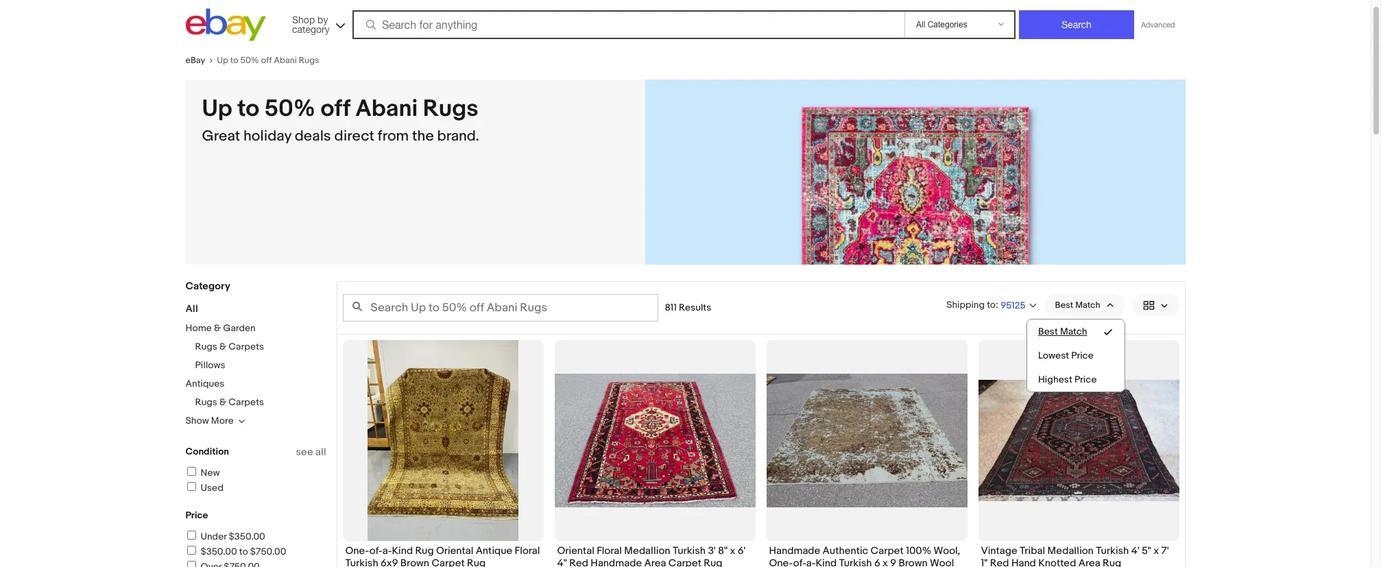 Task type: vqa. For each thing, say whether or not it's contained in the screenshot.
- related to New
no



Task type: locate. For each thing, give the bounding box(es) containing it.
carpets down garden
[[229, 341, 264, 353]]

brown right 6x9
[[401, 557, 430, 567]]

None submit
[[1019, 10, 1135, 39]]

abani up the from
[[356, 95, 418, 123]]

& down home & garden link
[[219, 341, 226, 353]]

turkish inside vintage tribal medallion turkish 4' 5" x 7' 1" red hand knotted area rug
[[1096, 545, 1129, 558]]

red
[[570, 557, 589, 567], [990, 557, 1010, 567]]

brown inside handmade authentic carpet 100% wool, one-of-a-kind turkish 6 x 9 brown wool
[[899, 557, 928, 567]]

medallion for area
[[624, 545, 671, 558]]

x inside vintage tribal medallion turkish 4' 5" x 7' 1" red hand knotted area rug
[[1154, 545, 1160, 558]]

one-of-a-kind rug oriental antique floral turkish 6x9 brown carpet rug
[[345, 545, 540, 567]]

x inside handmade authentic carpet 100% wool, one-of-a-kind turkish 6 x 9 brown wool
[[883, 557, 888, 567]]

up right ebay
[[217, 55, 228, 66]]

x left "6'"
[[730, 545, 736, 558]]

shipping to : 95125
[[947, 299, 1026, 311]]

one-
[[345, 545, 370, 558], [769, 557, 794, 567]]

handmade inside oriental floral medallion turkish 3' 8" x 6' 4" red handmade area carpet rug
[[591, 557, 642, 567]]

$350.00 to $750.00
[[201, 546, 286, 558]]

1 horizontal spatial a-
[[807, 557, 816, 567]]

to down under $350.00
[[239, 546, 248, 558]]

1 vertical spatial off
[[321, 95, 350, 123]]

off inside up to 50% off abani rugs great holiday deals direct from the brand.
[[321, 95, 350, 123]]

carpet inside one-of-a-kind rug oriental antique floral turkish 6x9 brown carpet rug
[[432, 557, 465, 567]]

all
[[186, 303, 198, 316]]

to for shipping to : 95125
[[987, 299, 996, 310]]

floral
[[515, 545, 540, 558], [597, 545, 622, 558]]

rugs & carpets link
[[195, 341, 264, 353], [195, 397, 264, 408]]

0 vertical spatial rugs & carpets link
[[195, 341, 264, 353]]

abani for up to 50% off abani rugs great holiday deals direct from the brand.
[[356, 95, 418, 123]]

2 vertical spatial &
[[219, 397, 226, 408]]

0 vertical spatial best
[[1056, 300, 1074, 311]]

red for 4"
[[570, 557, 589, 567]]

x right 6
[[883, 557, 888, 567]]

0 vertical spatial match
[[1076, 300, 1101, 311]]

home & garden rugs & carpets pillows antiques rugs & carpets
[[186, 322, 264, 408]]

x
[[730, 545, 736, 558], [1154, 545, 1160, 558], [883, 557, 888, 567]]

0 horizontal spatial floral
[[515, 545, 540, 558]]

oriental floral medallion turkish 3' 8" x 6' 4" red handmade area carpet rug
[[557, 545, 746, 567]]

floral inside one-of-a-kind rug oriental antique floral turkish 6x9 brown carpet rug
[[515, 545, 540, 558]]

0 horizontal spatial brown
[[401, 557, 430, 567]]

a-
[[383, 545, 392, 558], [807, 557, 816, 567]]

lowest price link
[[1028, 344, 1125, 368]]

advanced link
[[1135, 11, 1182, 38]]

shop by category
[[292, 14, 330, 35]]

best inside 'link'
[[1039, 326, 1058, 338]]

all
[[316, 446, 326, 459]]

to up holiday
[[238, 95, 259, 123]]

0 vertical spatial carpets
[[229, 341, 264, 353]]

handmade right the 4"
[[591, 557, 642, 567]]

50% up holiday
[[265, 95, 315, 123]]

1 vertical spatial $350.00
[[201, 546, 237, 558]]

turkish inside oriental floral medallion turkish 3' 8" x 6' 4" red handmade area carpet rug
[[673, 545, 706, 558]]

0 horizontal spatial area
[[644, 557, 666, 567]]

carpets
[[229, 341, 264, 353], [229, 397, 264, 408]]

carpet left 3'
[[669, 557, 702, 567]]

rugs inside up to 50% off abani rugs great holiday deals direct from the brand.
[[423, 95, 479, 123]]

50% for up to 50% off abani rugs great holiday deals direct from the brand.
[[265, 95, 315, 123]]

medallion
[[624, 545, 671, 558], [1048, 545, 1094, 558]]

1 vertical spatial best match
[[1039, 326, 1088, 338]]

carpet left 100%
[[871, 545, 904, 558]]

of- inside handmade authentic carpet 100% wool, one-of-a-kind turkish 6 x 9 brown wool
[[794, 557, 807, 567]]

rug
[[415, 545, 434, 558], [467, 557, 486, 567], [704, 557, 723, 567], [1103, 557, 1122, 567]]

turkish left "4'"
[[1096, 545, 1129, 558]]

1 horizontal spatial floral
[[597, 545, 622, 558]]

one- inside one-of-a-kind rug oriental antique floral turkish 6x9 brown carpet rug
[[345, 545, 370, 558]]

0 vertical spatial off
[[261, 55, 272, 66]]

brown
[[401, 557, 430, 567], [899, 557, 928, 567]]

to inside up to 50% off abani rugs great holiday deals direct from the brand.
[[238, 95, 259, 123]]

0 vertical spatial 50%
[[240, 55, 259, 66]]

floral right the 4"
[[597, 545, 622, 558]]

& up more
[[219, 397, 226, 408]]

1 horizontal spatial one-
[[769, 557, 794, 567]]

turkish
[[673, 545, 706, 558], [1096, 545, 1129, 558], [345, 557, 378, 567], [839, 557, 872, 567]]

best inside dropdown button
[[1056, 300, 1074, 311]]

1 horizontal spatial handmade
[[769, 545, 821, 558]]

1 horizontal spatial 50%
[[265, 95, 315, 123]]

rugs up pillows
[[195, 341, 217, 353]]

the
[[412, 128, 434, 145]]

turkish left 6x9
[[345, 557, 378, 567]]

brown right the '9'
[[899, 557, 928, 567]]

95125
[[1001, 299, 1026, 311]]

red inside oriental floral medallion turkish 3' 8" x 6' 4" red handmade area carpet rug
[[570, 557, 589, 567]]

floral inside oriental floral medallion turkish 3' 8" x 6' 4" red handmade area carpet rug
[[597, 545, 622, 558]]

0 horizontal spatial handmade
[[591, 557, 642, 567]]

1 area from the left
[[644, 557, 666, 567]]

1 red from the left
[[570, 557, 589, 567]]

up
[[217, 55, 228, 66], [202, 95, 232, 123]]

from
[[378, 128, 409, 145]]

rugs
[[299, 55, 319, 66], [423, 95, 479, 123], [195, 341, 217, 353], [195, 397, 217, 408]]

1 rugs & carpets link from the top
[[195, 341, 264, 353]]

one- left 6x9
[[345, 545, 370, 558]]

2 area from the left
[[1079, 557, 1101, 567]]

oriental
[[436, 545, 474, 558], [557, 545, 595, 558]]

up up great
[[202, 95, 232, 123]]

2 medallion from the left
[[1048, 545, 1094, 558]]

50% inside up to 50% off abani rugs great holiday deals direct from the brand.
[[265, 95, 315, 123]]

5"
[[1142, 545, 1152, 558]]

0 horizontal spatial 50%
[[240, 55, 259, 66]]

of-
[[370, 545, 383, 558], [794, 557, 807, 567]]

price
[[1072, 350, 1094, 362], [1075, 374, 1097, 386], [186, 510, 208, 521]]

1 horizontal spatial brown
[[899, 557, 928, 567]]

1 horizontal spatial of-
[[794, 557, 807, 567]]

1 vertical spatial carpets
[[229, 397, 264, 408]]

red right 1"
[[990, 557, 1010, 567]]

match inside 'link'
[[1061, 326, 1088, 338]]

to left 95125
[[987, 299, 996, 310]]

0 horizontal spatial off
[[261, 55, 272, 66]]

floral right the antique at bottom
[[515, 545, 540, 558]]

view: gallery view image
[[1143, 298, 1169, 312]]

0 vertical spatial up
[[217, 55, 228, 66]]

best up best match 'link'
[[1056, 300, 1074, 311]]

1 carpets from the top
[[229, 341, 264, 353]]

1 horizontal spatial carpet
[[669, 557, 702, 567]]

abani
[[274, 55, 297, 66], [356, 95, 418, 123]]

best match inside dropdown button
[[1056, 300, 1101, 311]]

best for the best match dropdown button
[[1056, 300, 1074, 311]]

match
[[1076, 300, 1101, 311], [1061, 326, 1088, 338]]

abani inside up to 50% off abani rugs great holiday deals direct from the brand.
[[356, 95, 418, 123]]

abani for up to 50% off abani rugs
[[274, 55, 297, 66]]

match for best match 'link'
[[1061, 326, 1088, 338]]

garden
[[223, 322, 256, 334]]

direct
[[334, 128, 375, 145]]

1 brown from the left
[[401, 557, 430, 567]]

price up under $350.00 checkbox on the left bottom of the page
[[186, 510, 208, 521]]

$350.00 down under
[[201, 546, 237, 558]]

2 red from the left
[[990, 557, 1010, 567]]

match inside dropdown button
[[1076, 300, 1101, 311]]

0 horizontal spatial x
[[730, 545, 736, 558]]

vintage
[[981, 545, 1018, 558]]

show more
[[186, 415, 234, 427]]

under $350.00 link
[[185, 531, 265, 543]]

0 horizontal spatial oriental
[[436, 545, 474, 558]]

medallion left 3'
[[624, 545, 671, 558]]

1 horizontal spatial red
[[990, 557, 1010, 567]]

0 horizontal spatial one-
[[345, 545, 370, 558]]

x left 7'
[[1154, 545, 1160, 558]]

2 oriental from the left
[[557, 545, 595, 558]]

medallion right tribal
[[1048, 545, 1094, 558]]

$350.00 up $350.00 to $750.00
[[229, 531, 265, 543]]

up for up to 50% off abani rugs
[[217, 55, 228, 66]]

handmade authentic carpet 100% wool, one-of-a-kind turkish 6 x 9 brown wool
[[769, 545, 961, 567]]

2 horizontal spatial x
[[1154, 545, 1160, 558]]

2 brown from the left
[[899, 557, 928, 567]]

1 vertical spatial match
[[1061, 326, 1088, 338]]

0 horizontal spatial abani
[[274, 55, 297, 66]]

7'
[[1162, 545, 1170, 558]]

& right home
[[214, 322, 221, 334]]

0 vertical spatial price
[[1072, 350, 1094, 362]]

holiday
[[244, 128, 292, 145]]

0 vertical spatial best match
[[1056, 300, 1101, 311]]

area right knotted
[[1079, 557, 1101, 567]]

area left 3'
[[644, 557, 666, 567]]

see all
[[296, 446, 326, 459]]

turkish left 6
[[839, 557, 872, 567]]

handmade authentic carpet 100% wool, one-of-a-kind turkish 6 x 9 brown wool image
[[767, 374, 968, 508]]

0 horizontal spatial a-
[[383, 545, 392, 558]]

1 vertical spatial price
[[1075, 374, 1097, 386]]

advanced
[[1142, 21, 1176, 29]]

1 oriental from the left
[[436, 545, 474, 558]]

0 horizontal spatial of-
[[370, 545, 383, 558]]

8"
[[718, 545, 728, 558]]

1 horizontal spatial abani
[[356, 95, 418, 123]]

to inside shipping to : 95125
[[987, 299, 996, 310]]

carpet left the antique at bottom
[[432, 557, 465, 567]]

abani down category on the top left
[[274, 55, 297, 66]]

1 horizontal spatial kind
[[816, 557, 837, 567]]

one- right "6'"
[[769, 557, 794, 567]]

antiques
[[186, 378, 225, 390]]

area
[[644, 557, 666, 567], [1079, 557, 1101, 567]]

red right the 4"
[[570, 557, 589, 567]]

area inside vintage tribal medallion turkish 4' 5" x 7' 1" red hand knotted area rug
[[1079, 557, 1101, 567]]

1 vertical spatial rugs & carpets link
[[195, 397, 264, 408]]

0 vertical spatial abani
[[274, 55, 297, 66]]

up for up to 50% off abani rugs great holiday deals direct from the brand.
[[202, 95, 232, 123]]

100%
[[906, 545, 932, 558]]

0 horizontal spatial carpet
[[432, 557, 465, 567]]

carpet inside handmade authentic carpet 100% wool, one-of-a-kind turkish 6 x 9 brown wool
[[871, 545, 904, 558]]

9
[[891, 557, 897, 567]]

rugs & carpets link down home & garden link
[[195, 341, 264, 353]]

best match button
[[1045, 294, 1125, 316]]

1 medallion from the left
[[624, 545, 671, 558]]

1 floral from the left
[[515, 545, 540, 558]]

$350.00
[[229, 531, 265, 543], [201, 546, 237, 558]]

oriental floral medallion turkish 3' 8" x 6' 4" red handmade area carpet rug image
[[555, 374, 756, 508]]

Search for anything text field
[[355, 12, 902, 38]]

Over $750.00 checkbox
[[187, 561, 196, 567]]

price up highest price link
[[1072, 350, 1094, 362]]

6
[[875, 557, 881, 567]]

x for 7'
[[1154, 545, 1160, 558]]

best match up best match 'link'
[[1056, 300, 1101, 311]]

match for the best match dropdown button
[[1076, 300, 1101, 311]]

more
[[211, 415, 234, 427]]

1 vertical spatial up
[[202, 95, 232, 123]]

oriental inside one-of-a-kind rug oriental antique floral turkish 6x9 brown carpet rug
[[436, 545, 474, 558]]

match up lowest price link
[[1061, 326, 1088, 338]]

under
[[201, 531, 227, 543]]

2 floral from the left
[[597, 545, 622, 558]]

handmade left authentic
[[769, 545, 821, 558]]

0 vertical spatial $350.00
[[229, 531, 265, 543]]

area inside oriental floral medallion turkish 3' 8" x 6' 4" red handmade area carpet rug
[[644, 557, 666, 567]]

1 vertical spatial abani
[[356, 95, 418, 123]]

&
[[214, 322, 221, 334], [219, 341, 226, 353], [219, 397, 226, 408]]

price down lowest price link
[[1075, 374, 1097, 386]]

rugs up brand.
[[423, 95, 479, 123]]

6'
[[738, 545, 746, 558]]

best match
[[1056, 300, 1101, 311], [1039, 326, 1088, 338]]

match up best match 'link'
[[1076, 300, 1101, 311]]

50% right the ebay link
[[240, 55, 259, 66]]

red inside vintage tribal medallion turkish 4' 5" x 7' 1" red hand knotted area rug
[[990, 557, 1010, 567]]

0 horizontal spatial kind
[[392, 545, 413, 558]]

rug inside vintage tribal medallion turkish 4' 5" x 7' 1" red hand knotted area rug
[[1103, 557, 1122, 567]]

carpets up more
[[229, 397, 264, 408]]

to
[[230, 55, 238, 66], [238, 95, 259, 123], [987, 299, 996, 310], [239, 546, 248, 558]]

see
[[296, 446, 313, 459]]

1 horizontal spatial medallion
[[1048, 545, 1094, 558]]

best match up lowest price
[[1039, 326, 1088, 338]]

1 horizontal spatial x
[[883, 557, 888, 567]]

1 vertical spatial best
[[1039, 326, 1058, 338]]

0 horizontal spatial medallion
[[624, 545, 671, 558]]

1 vertical spatial 50%
[[265, 95, 315, 123]]

Under $350.00 checkbox
[[187, 531, 196, 540]]

up inside up to 50% off abani rugs great holiday deals direct from the brand.
[[202, 95, 232, 123]]

one- inside handmade authentic carpet 100% wool, one-of-a-kind turkish 6 x 9 brown wool
[[769, 557, 794, 567]]

to right the ebay link
[[230, 55, 238, 66]]

0 horizontal spatial red
[[570, 557, 589, 567]]

carpet
[[871, 545, 904, 558], [432, 557, 465, 567], [669, 557, 702, 567]]

1 horizontal spatial area
[[1079, 557, 1101, 567]]

handmade
[[769, 545, 821, 558], [591, 557, 642, 567]]

rugs & carpets link up more
[[195, 397, 264, 408]]

2 horizontal spatial carpet
[[871, 545, 904, 558]]

medallion inside vintage tribal medallion turkish 4' 5" x 7' 1" red hand knotted area rug
[[1048, 545, 1094, 558]]

x inside oriental floral medallion turkish 3' 8" x 6' 4" red handmade area carpet rug
[[730, 545, 736, 558]]

off for up to 50% off abani rugs
[[261, 55, 272, 66]]

medallion inside oriental floral medallion turkish 3' 8" x 6' 4" red handmade area carpet rug
[[624, 545, 671, 558]]

one-of-a-kind rug oriental antique floral turkish 6x9 brown carpet rug image
[[368, 340, 519, 541]]

1 horizontal spatial oriental
[[557, 545, 595, 558]]

4"
[[557, 557, 567, 567]]

best match inside 'link'
[[1039, 326, 1088, 338]]

best up lowest
[[1039, 326, 1058, 338]]

turkish left 3'
[[673, 545, 706, 558]]

1 horizontal spatial off
[[321, 95, 350, 123]]



Task type: describe. For each thing, give the bounding box(es) containing it.
shipping
[[947, 299, 985, 310]]

3'
[[708, 545, 716, 558]]

kind inside one-of-a-kind rug oriental antique floral turkish 6x9 brown carpet rug
[[392, 545, 413, 558]]

x for 6'
[[730, 545, 736, 558]]

a- inside handmade authentic carpet 100% wool, one-of-a-kind turkish 6 x 9 brown wool
[[807, 557, 816, 567]]

6x9
[[381, 557, 398, 567]]

a- inside one-of-a-kind rug oriental antique floral turkish 6x9 brown carpet rug
[[383, 545, 392, 558]]

one-of-a-kind rug oriental antique floral turkish 6x9 brown carpet rug link
[[345, 545, 541, 567]]

price for lowest price
[[1072, 350, 1094, 362]]

lowest price
[[1039, 350, 1094, 362]]

highest price link
[[1028, 368, 1125, 392]]

pillows
[[195, 359, 225, 371]]

price for highest price
[[1075, 374, 1097, 386]]

under $350.00
[[201, 531, 265, 543]]

vintage tribal medallion turkish 4' 5" x 7' 1" red hand knotted area rug image
[[979, 380, 1180, 502]]

show
[[186, 415, 209, 427]]

red for 1"
[[990, 557, 1010, 567]]

best for best match 'link'
[[1039, 326, 1058, 338]]

1 vertical spatial &
[[219, 341, 226, 353]]

0 vertical spatial &
[[214, 322, 221, 334]]

highest
[[1039, 374, 1073, 386]]

rug inside oriental floral medallion turkish 3' 8" x 6' 4" red handmade area carpet rug
[[704, 557, 723, 567]]

to for up to 50% off abani rugs great holiday deals direct from the brand.
[[238, 95, 259, 123]]

knotted
[[1039, 557, 1077, 567]]

hand
[[1012, 557, 1036, 567]]

medallion for knotted
[[1048, 545, 1094, 558]]

condition
[[186, 446, 229, 458]]

tribal
[[1020, 545, 1046, 558]]

ebay
[[186, 55, 205, 66]]

rugs down antiques link
[[195, 397, 217, 408]]

2 vertical spatial price
[[186, 510, 208, 521]]

1"
[[981, 557, 988, 567]]

category
[[186, 280, 230, 293]]

shop by category button
[[286, 9, 348, 38]]

shop
[[292, 14, 315, 25]]

$350.00 to $750.00 checkbox
[[187, 546, 196, 555]]

results
[[679, 302, 712, 314]]

4'
[[1132, 545, 1140, 558]]

up to 50% off abani rugs great holiday deals direct from the brand.
[[202, 95, 479, 145]]

to for $350.00 to $750.00
[[239, 546, 248, 558]]

of- inside one-of-a-kind rug oriental antique floral turkish 6x9 brown carpet rug
[[370, 545, 383, 558]]

2 carpets from the top
[[229, 397, 264, 408]]

brown inside one-of-a-kind rug oriental antique floral turkish 6x9 brown carpet rug
[[401, 557, 430, 567]]

home
[[186, 322, 212, 334]]

wool
[[930, 557, 954, 567]]

$750.00
[[250, 546, 286, 558]]

antiques link
[[186, 378, 225, 390]]

wool,
[[934, 545, 961, 558]]

show more button
[[186, 415, 245, 427]]

category
[[292, 24, 330, 35]]

carpet inside oriental floral medallion turkish 3' 8" x 6' 4" red handmade area carpet rug
[[669, 557, 702, 567]]

antique
[[476, 545, 513, 558]]

home & garden link
[[186, 322, 256, 334]]

highest price
[[1039, 374, 1097, 386]]

deals
[[295, 128, 331, 145]]

ebay link
[[186, 55, 217, 66]]

oriental inside oriental floral medallion turkish 3' 8" x 6' 4" red handmade area carpet rug
[[557, 545, 595, 558]]

$350.00 to $750.00 link
[[185, 546, 286, 558]]

up to 50% off abani rugs
[[217, 55, 319, 66]]

see all button
[[296, 446, 326, 459]]

Used checkbox
[[187, 482, 196, 491]]

new link
[[185, 467, 220, 479]]

811
[[665, 302, 677, 314]]

by
[[318, 14, 328, 25]]

authentic
[[823, 545, 869, 558]]

2 rugs & carpets link from the top
[[195, 397, 264, 408]]

rugs down category on the top left
[[299, 55, 319, 66]]

new
[[201, 467, 220, 479]]

to for up to 50% off abani rugs
[[230, 55, 238, 66]]

brand.
[[437, 128, 479, 145]]

best match for the best match dropdown button
[[1056, 300, 1101, 311]]

turkish inside handmade authentic carpet 100% wool, one-of-a-kind turkish 6 x 9 brown wool
[[839, 557, 872, 567]]

811 results
[[665, 302, 712, 314]]

off for up to 50% off abani rugs great holiday deals direct from the brand.
[[321, 95, 350, 123]]

vintage tribal medallion turkish 4' 5" x 7' 1" red hand knotted area rug
[[981, 545, 1170, 567]]

used
[[201, 482, 224, 494]]

50% for up to 50% off abani rugs
[[240, 55, 259, 66]]

handmade authentic carpet 100% wool, one-of-a-kind turkish 6 x 9 brown wool link
[[769, 545, 965, 567]]

kind inside handmade authentic carpet 100% wool, one-of-a-kind turkish 6 x 9 brown wool
[[816, 557, 837, 567]]

turkish inside one-of-a-kind rug oriental antique floral turkish 6x9 brown carpet rug
[[345, 557, 378, 567]]

handmade inside handmade authentic carpet 100% wool, one-of-a-kind turkish 6 x 9 brown wool
[[769, 545, 821, 558]]

great
[[202, 128, 240, 145]]

New checkbox
[[187, 467, 196, 476]]

used link
[[185, 482, 224, 494]]

Enter your search keyword text field
[[343, 294, 658, 322]]

vintage tribal medallion turkish 4' 5" x 7' 1" red hand knotted area rug link
[[981, 545, 1177, 567]]

pillows link
[[195, 359, 225, 371]]

oriental floral medallion turkish 3' 8" x 6' 4" red handmade area carpet rug link
[[557, 545, 753, 567]]

best match link
[[1028, 320, 1125, 344]]

lowest
[[1039, 350, 1070, 362]]

:
[[996, 299, 999, 310]]

best match for best match 'link'
[[1039, 326, 1088, 338]]



